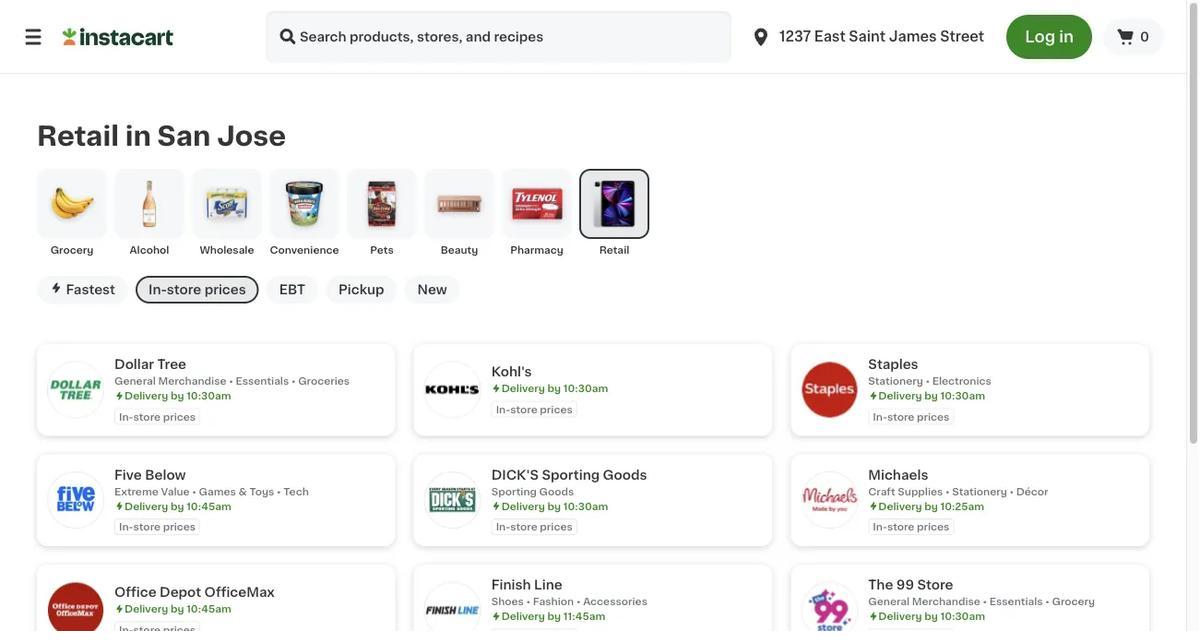 Task type: vqa. For each thing, say whether or not it's contained in the screenshot.


Task type: describe. For each thing, give the bounding box(es) containing it.
fastest
[[66, 283, 115, 296]]

electronics
[[932, 376, 992, 386]]

&
[[239, 486, 247, 496]]

in- for staples
[[873, 411, 887, 422]]

10:30am for dick's sporting goods
[[564, 501, 608, 511]]

delivery down office
[[125, 604, 168, 614]]

dollar
[[114, 358, 154, 371]]

delivery for staples
[[879, 391, 922, 401]]

store for dick's sporting goods
[[510, 522, 538, 532]]

extreme
[[114, 486, 158, 496]]

pickup
[[339, 283, 384, 296]]

fashion
[[533, 596, 574, 606]]

delivery for michaels
[[879, 501, 922, 511]]

five below image
[[48, 472, 103, 528]]

delivery for finish line
[[502, 611, 545, 621]]

the 99 store general merchandise • essentials • grocery
[[868, 578, 1095, 606]]

store down kohl's
[[510, 404, 538, 414]]

fastest button
[[37, 276, 128, 303]]

finish
[[491, 578, 531, 591]]

depot
[[160, 586, 201, 599]]

delivery for the 99 store
[[879, 611, 922, 621]]

grocery button
[[37, 169, 107, 257]]

staples image
[[802, 362, 857, 418]]

ebt button
[[266, 276, 318, 303]]

alcohol
[[130, 245, 169, 255]]

pets button
[[347, 169, 417, 257]]

1 10:45am from the top
[[187, 501, 231, 511]]

dollar tree image
[[48, 362, 103, 418]]

by for finish line
[[548, 611, 561, 621]]

10:30am for dollar tree
[[187, 391, 231, 401]]

craft
[[868, 486, 896, 496]]

toys
[[249, 486, 274, 496]]

1 horizontal spatial sporting
[[542, 468, 600, 481]]

delivery by 10:30am for the 99 store
[[879, 611, 985, 621]]

0
[[1140, 30, 1150, 43]]

0 button
[[1104, 18, 1164, 55]]

1 delivery by 10:45am from the top
[[125, 501, 231, 511]]

by for dick's sporting goods
[[548, 501, 561, 511]]

beauty button
[[424, 169, 495, 257]]

retail in san jose
[[37, 123, 286, 149]]

store for dollar tree
[[133, 411, 161, 422]]

1 vertical spatial sporting
[[491, 486, 537, 496]]

games
[[199, 486, 236, 496]]

essentials inside dollar tree general merchandise • essentials • groceries
[[236, 376, 289, 386]]

in for retail
[[125, 123, 151, 149]]

office
[[114, 586, 156, 599]]

the
[[868, 578, 893, 591]]

beauty
[[441, 245, 478, 255]]

in for log
[[1059, 29, 1074, 45]]

in-store prices for five below
[[119, 522, 196, 532]]

prices for five below
[[163, 522, 196, 532]]

delivery by 10:30am for dick's sporting goods
[[502, 501, 608, 511]]

delivery for dollar tree
[[125, 391, 168, 401]]

• inside staples stationery • electronics
[[926, 376, 930, 386]]

in-store prices for dick's sporting goods
[[496, 522, 573, 532]]

tree
[[157, 358, 186, 371]]

in-store prices inside button
[[149, 283, 246, 296]]

office depot officemax image
[[48, 583, 103, 631]]

in- for five below
[[119, 522, 133, 532]]

officemax
[[204, 586, 275, 599]]

below
[[145, 468, 186, 481]]

in- down kohl's
[[496, 404, 510, 414]]

delivery by 10:30am down kohl's
[[502, 383, 608, 393]]

in- for dollar tree
[[119, 411, 133, 422]]

prices up the dick's sporting goods sporting goods at the bottom of page
[[540, 404, 573, 414]]

delivery by 10:25am
[[879, 501, 985, 511]]

saint
[[849, 30, 886, 43]]

by for five below
[[171, 501, 184, 511]]

store inside button
[[167, 283, 201, 296]]

the 99 store image
[[802, 583, 857, 631]]

east
[[814, 30, 846, 43]]

prices for michaels
[[917, 522, 950, 532]]

dollar tree general merchandise • essentials • groceries
[[114, 358, 350, 386]]

dick's sporting goods sporting goods
[[491, 468, 647, 496]]

supplies
[[898, 486, 943, 496]]

11:45am
[[564, 611, 606, 621]]

kohl's image
[[425, 362, 480, 418]]

finish line shoes • fashion • accessories
[[491, 578, 648, 606]]

prices for staples
[[917, 411, 950, 422]]

office depot officemax
[[114, 586, 275, 599]]

michaels craft supplies • stationery • décor
[[868, 468, 1049, 496]]

prices for dick's sporting goods
[[540, 522, 573, 532]]

log
[[1025, 29, 1056, 45]]

stationery inside michaels craft supplies • stationery • décor
[[952, 486, 1007, 496]]

michaels image
[[802, 472, 857, 528]]

delivery by 10:30am for dollar tree
[[125, 391, 231, 401]]

pets
[[370, 245, 394, 255]]

finish line image
[[425, 583, 480, 631]]

in-store prices for staples
[[873, 411, 950, 422]]



Task type: locate. For each thing, give the bounding box(es) containing it.
1 1237 east saint james street button from the left
[[739, 11, 996, 63]]

pickup button
[[326, 276, 397, 303]]

by for dollar tree
[[171, 391, 184, 401]]

in-
[[149, 283, 167, 296], [496, 404, 510, 414], [119, 411, 133, 422], [873, 411, 887, 422], [119, 522, 133, 532], [496, 522, 510, 532], [873, 522, 887, 532]]

in- for dick's sporting goods
[[496, 522, 510, 532]]

prices for dollar tree
[[163, 411, 196, 422]]

prices inside button
[[205, 283, 246, 296]]

stationery
[[868, 376, 923, 386], [952, 486, 1007, 496]]

1 horizontal spatial in
[[1059, 29, 1074, 45]]

0 vertical spatial grocery
[[50, 245, 93, 255]]

10:30am for staples
[[941, 391, 985, 401]]

1237 east saint james street
[[780, 30, 985, 43]]

in-store prices down wholesale
[[149, 283, 246, 296]]

1 horizontal spatial general
[[868, 596, 910, 606]]

instacart logo image
[[63, 26, 173, 48]]

by for staples
[[925, 391, 938, 401]]

0 vertical spatial general
[[114, 376, 156, 386]]

delivery down 'extreme'
[[125, 501, 168, 511]]

retail in san jose main content
[[0, 74, 1187, 631]]

by for michaels
[[925, 501, 938, 511]]

2 10:45am from the top
[[187, 604, 231, 614]]

1 horizontal spatial merchandise
[[912, 596, 981, 606]]

in-store prices
[[149, 283, 246, 296], [496, 404, 573, 414], [119, 411, 196, 422], [873, 411, 950, 422], [119, 522, 196, 532], [496, 522, 573, 532], [873, 522, 950, 532]]

delivery by 10:30am down staples stationery • electronics
[[879, 391, 985, 401]]

delivery by 10:30am
[[502, 383, 608, 393], [125, 391, 231, 401], [879, 391, 985, 401], [502, 501, 608, 511], [879, 611, 985, 621]]

in- down alcohol
[[149, 283, 167, 296]]

delivery for five below
[[125, 501, 168, 511]]

delivery down the staples
[[879, 391, 922, 401]]

wholesale button
[[192, 169, 262, 257]]

new button
[[405, 276, 460, 303]]

delivery by 10:45am
[[125, 501, 231, 511], [125, 604, 231, 614]]

prices down staples stationery • electronics
[[917, 411, 950, 422]]

in- inside button
[[149, 283, 167, 296]]

store down 'extreme'
[[133, 522, 161, 532]]

pharmacy button
[[502, 169, 572, 257]]

accessories
[[583, 596, 648, 606]]

0 horizontal spatial stationery
[[868, 376, 923, 386]]

line
[[534, 578, 563, 591]]

1 vertical spatial grocery
[[1052, 596, 1095, 606]]

delivery by 10:45am down depot
[[125, 604, 231, 614]]

10:30am
[[564, 383, 608, 393], [187, 391, 231, 401], [941, 391, 985, 401], [564, 501, 608, 511], [941, 611, 985, 621]]

james
[[889, 30, 937, 43]]

general down dollar
[[114, 376, 156, 386]]

store down the staples
[[887, 411, 915, 422]]

0 vertical spatial goods
[[603, 468, 647, 481]]

1 vertical spatial goods
[[539, 486, 574, 496]]

tech
[[284, 486, 309, 496]]

five below extreme value • games & toys • tech
[[114, 468, 309, 496]]

convenience button
[[269, 169, 340, 257]]

merchandise down store
[[912, 596, 981, 606]]

0 vertical spatial retail
[[37, 123, 119, 149]]

essentials inside the 99 store general merchandise • essentials • grocery
[[990, 596, 1043, 606]]

store for michaels
[[887, 522, 915, 532]]

1237
[[780, 30, 811, 43]]

0 vertical spatial 10:45am
[[187, 501, 231, 511]]

delivery by 10:45am down value
[[125, 501, 231, 511]]

in- down dick's
[[496, 522, 510, 532]]

store
[[917, 578, 953, 591]]

general
[[114, 376, 156, 386], [868, 596, 910, 606]]

prices down value
[[163, 522, 196, 532]]

in-store prices down tree
[[119, 411, 196, 422]]

None search field
[[266, 11, 732, 63]]

by
[[548, 383, 561, 393], [171, 391, 184, 401], [925, 391, 938, 401], [171, 501, 184, 511], [548, 501, 561, 511], [925, 501, 938, 511], [171, 604, 184, 614], [548, 611, 561, 621], [925, 611, 938, 621]]

in
[[1059, 29, 1074, 45], [125, 123, 151, 149]]

in-store prices down kohl's
[[496, 404, 573, 414]]

delivery
[[502, 383, 545, 393], [125, 391, 168, 401], [879, 391, 922, 401], [125, 501, 168, 511], [502, 501, 545, 511], [879, 501, 922, 511], [125, 604, 168, 614], [502, 611, 545, 621], [879, 611, 922, 621]]

1237 east saint james street button
[[739, 11, 996, 63], [750, 11, 985, 63]]

groceries
[[298, 376, 350, 386]]

1 vertical spatial delivery by 10:45am
[[125, 604, 231, 614]]

delivery down dick's
[[502, 501, 545, 511]]

new
[[417, 283, 447, 296]]

0 horizontal spatial general
[[114, 376, 156, 386]]

essentials
[[236, 376, 289, 386], [990, 596, 1043, 606]]

grocery
[[50, 245, 93, 255], [1052, 596, 1095, 606]]

delivery down dollar
[[125, 391, 168, 401]]

street
[[940, 30, 985, 43]]

goods
[[603, 468, 647, 481], [539, 486, 574, 496]]

delivery by 10:30am for staples
[[879, 391, 985, 401]]

delivery down the craft on the bottom right of the page
[[879, 501, 922, 511]]

0 vertical spatial essentials
[[236, 376, 289, 386]]

1 vertical spatial in
[[125, 123, 151, 149]]

in-store prices down dick's
[[496, 522, 573, 532]]

retail
[[37, 123, 119, 149], [599, 245, 630, 255]]

in- down 'extreme'
[[119, 522, 133, 532]]

store down delivery by 10:25am
[[887, 522, 915, 532]]

stationery inside staples stationery • electronics
[[868, 376, 923, 386]]

1 horizontal spatial goods
[[603, 468, 647, 481]]

10:25am
[[941, 501, 985, 511]]

retail for retail in san jose
[[37, 123, 119, 149]]

in-store prices for dollar tree
[[119, 411, 196, 422]]

sporting down dick's
[[491, 486, 537, 496]]

1 horizontal spatial retail
[[599, 245, 630, 255]]

delivery by 10:30am down the dick's sporting goods sporting goods at the bottom of page
[[502, 501, 608, 511]]

0 vertical spatial in
[[1059, 29, 1074, 45]]

grocery inside the 99 store general merchandise • essentials • grocery
[[1052, 596, 1095, 606]]

delivery by 10:30am down store
[[879, 611, 985, 621]]

in- for michaels
[[873, 522, 887, 532]]

1 vertical spatial 10:45am
[[187, 604, 231, 614]]

dick's
[[491, 468, 539, 481]]

in-store prices down delivery by 10:25am
[[873, 522, 950, 532]]

store down alcohol
[[167, 283, 201, 296]]

delivery down 99 on the bottom right
[[879, 611, 922, 621]]

prices down delivery by 10:25am
[[917, 522, 950, 532]]

merchandise
[[158, 376, 227, 386], [912, 596, 981, 606]]

1 horizontal spatial stationery
[[952, 486, 1007, 496]]

0 horizontal spatial sporting
[[491, 486, 537, 496]]

prices down tree
[[163, 411, 196, 422]]

michaels
[[868, 468, 929, 481]]

1 vertical spatial essentials
[[990, 596, 1043, 606]]

kohl's
[[491, 365, 532, 378]]

san
[[157, 123, 211, 149]]

1 vertical spatial stationery
[[952, 486, 1007, 496]]

10:45am down office depot officemax
[[187, 604, 231, 614]]

log in button
[[1007, 15, 1092, 59]]

merchandise down tree
[[158, 376, 227, 386]]

•
[[229, 376, 233, 386], [292, 376, 296, 386], [926, 376, 930, 386], [192, 486, 196, 496], [277, 486, 281, 496], [946, 486, 950, 496], [1010, 486, 1014, 496], [526, 596, 531, 606], [577, 596, 581, 606], [983, 596, 987, 606], [1046, 596, 1050, 606]]

0 horizontal spatial goods
[[539, 486, 574, 496]]

prices down wholesale
[[205, 283, 246, 296]]

delivery down kohl's
[[502, 383, 545, 393]]

alcohol button
[[114, 169, 185, 257]]

store
[[167, 283, 201, 296], [510, 404, 538, 414], [133, 411, 161, 422], [887, 411, 915, 422], [133, 522, 161, 532], [510, 522, 538, 532], [887, 522, 915, 532]]

0 vertical spatial merchandise
[[158, 376, 227, 386]]

merchandise inside dollar tree general merchandise • essentials • groceries
[[158, 376, 227, 386]]

retail up 'grocery' 'button'
[[37, 123, 119, 149]]

store for five below
[[133, 522, 161, 532]]

dick's sporting goods image
[[425, 472, 480, 528]]

in-store prices down value
[[119, 522, 196, 532]]

0 horizontal spatial grocery
[[50, 245, 93, 255]]

2 delivery by 10:45am from the top
[[125, 604, 231, 614]]

in right log
[[1059, 29, 1074, 45]]

general inside the 99 store general merchandise • essentials • grocery
[[868, 596, 910, 606]]

retail right pharmacy
[[599, 245, 630, 255]]

delivery down shoes
[[502, 611, 545, 621]]

0 horizontal spatial in
[[125, 123, 151, 149]]

2 1237 east saint james street button from the left
[[750, 11, 985, 63]]

retail inside "button"
[[599, 245, 630, 255]]

store for staples
[[887, 411, 915, 422]]

décor
[[1016, 486, 1049, 496]]

wholesale
[[200, 245, 254, 255]]

1 vertical spatial general
[[868, 596, 910, 606]]

in- down dollar
[[119, 411, 133, 422]]

0 horizontal spatial merchandise
[[158, 376, 227, 386]]

delivery for dick's sporting goods
[[502, 501, 545, 511]]

retail button
[[579, 169, 650, 257]]

log in
[[1025, 29, 1074, 45]]

prices down the dick's sporting goods sporting goods at the bottom of page
[[540, 522, 573, 532]]

10:30am for the 99 store
[[941, 611, 985, 621]]

1 horizontal spatial essentials
[[990, 596, 1043, 606]]

pharmacy
[[510, 245, 564, 255]]

1 vertical spatial merchandise
[[912, 596, 981, 606]]

0 horizontal spatial essentials
[[236, 376, 289, 386]]

value
[[161, 486, 190, 496]]

1 vertical spatial retail
[[599, 245, 630, 255]]

in left san
[[125, 123, 151, 149]]

in inside button
[[1059, 29, 1074, 45]]

jose
[[217, 123, 286, 149]]

10:45am
[[187, 501, 231, 511], [187, 604, 231, 614]]

sporting
[[542, 468, 600, 481], [491, 486, 537, 496]]

delivery by 11:45am
[[502, 611, 606, 621]]

1 horizontal spatial grocery
[[1052, 596, 1095, 606]]

in-store prices button
[[136, 276, 259, 303]]

by for the 99 store
[[925, 611, 938, 621]]

0 vertical spatial stationery
[[868, 376, 923, 386]]

stationery up 10:25am
[[952, 486, 1007, 496]]

Search field
[[266, 11, 732, 63]]

0 horizontal spatial retail
[[37, 123, 119, 149]]

in inside main content
[[125, 123, 151, 149]]

five
[[114, 468, 142, 481]]

0 vertical spatial delivery by 10:45am
[[125, 501, 231, 511]]

store down dick's
[[510, 522, 538, 532]]

convenience
[[270, 245, 339, 255]]

retail for retail
[[599, 245, 630, 255]]

grocery inside 'button'
[[50, 245, 93, 255]]

merchandise inside the 99 store general merchandise • essentials • grocery
[[912, 596, 981, 606]]

sporting right dick's
[[542, 468, 600, 481]]

in-store prices for michaels
[[873, 522, 950, 532]]

staples stationery • electronics
[[868, 358, 992, 386]]

in-store prices down staples stationery • electronics
[[873, 411, 950, 422]]

stationery down the staples
[[868, 376, 923, 386]]

general down the
[[868, 596, 910, 606]]

store down dollar
[[133, 411, 161, 422]]

in- down the staples
[[873, 411, 887, 422]]

10:45am down games
[[187, 501, 231, 511]]

staples
[[868, 358, 919, 371]]

99
[[897, 578, 914, 591]]

general inside dollar tree general merchandise • essentials • groceries
[[114, 376, 156, 386]]

prices
[[205, 283, 246, 296], [540, 404, 573, 414], [163, 411, 196, 422], [917, 411, 950, 422], [163, 522, 196, 532], [540, 522, 573, 532], [917, 522, 950, 532]]

shoes
[[491, 596, 524, 606]]

0 vertical spatial sporting
[[542, 468, 600, 481]]

in- down the craft on the bottom right of the page
[[873, 522, 887, 532]]

delivery by 10:30am down tree
[[125, 391, 231, 401]]

ebt
[[279, 283, 305, 296]]



